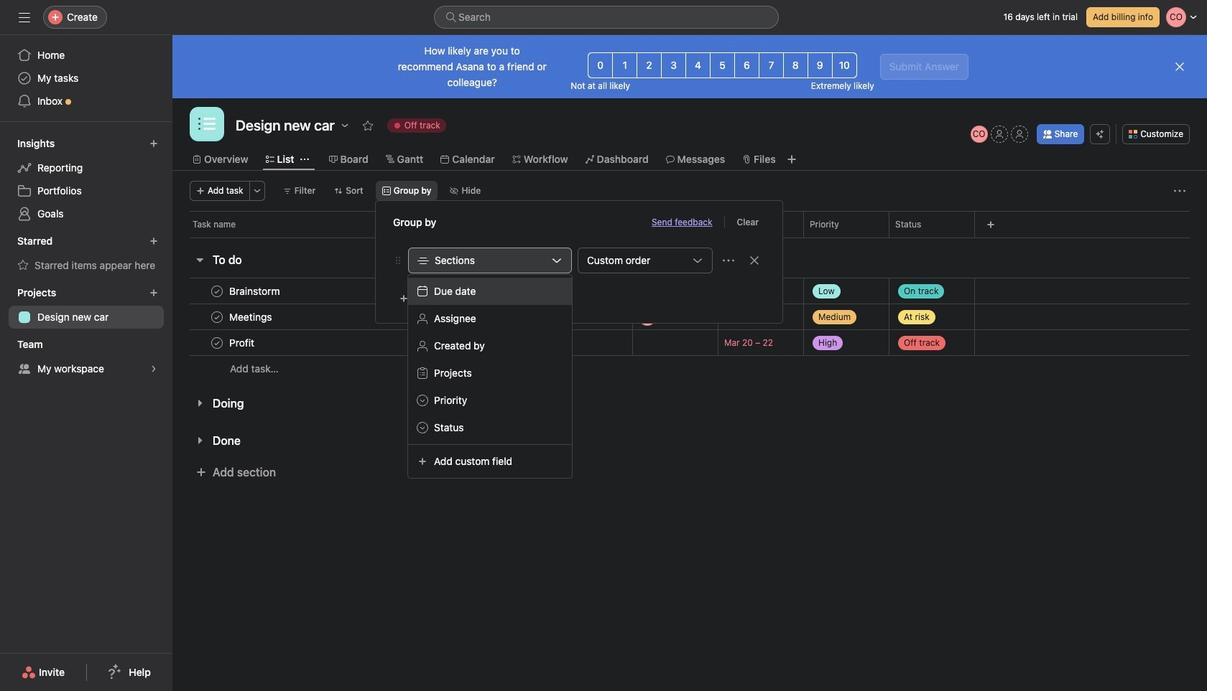 Task type: describe. For each thing, give the bounding box(es) containing it.
header to do tree grid
[[172, 278, 1207, 382]]

Task name text field
[[226, 310, 276, 324]]

manage project members image
[[971, 126, 988, 143]]

projects element
[[0, 280, 172, 332]]

new insights image
[[149, 139, 158, 148]]

Mark complete checkbox
[[208, 309, 226, 326]]

mark complete checkbox for task name text field inside the brainstorm cell
[[208, 283, 226, 300]]

add to starred image
[[362, 120, 373, 131]]

teams element
[[0, 332, 172, 384]]

2 expand task list for this group image from the top
[[194, 435, 206, 447]]

add items to starred image
[[149, 237, 158, 246]]

more actions image
[[253, 187, 261, 195]]

add tab image
[[786, 154, 797, 165]]

1 expand task list for this group image from the top
[[194, 398, 206, 410]]

show options for due date column image
[[783, 221, 792, 229]]

add field image
[[987, 221, 995, 229]]

collapse task list for this group image
[[194, 254, 206, 266]]

mark complete image
[[208, 283, 226, 300]]

new project or portfolio image
[[149, 289, 158, 297]]

tab actions image
[[300, 155, 309, 164]]

task name text field for 'profit' cell
[[226, 336, 259, 350]]

mark complete image for task name text field inside 'profit' cell
[[208, 334, 226, 352]]



Task type: vqa. For each thing, say whether or not it's contained in the screenshot.
Mark complete checkbox for 1st LIST ITEM from the bottom of the page
no



Task type: locate. For each thing, give the bounding box(es) containing it.
show menu image
[[723, 255, 734, 267]]

cell
[[632, 278, 719, 305]]

mark complete checkbox inside 'profit' cell
[[208, 334, 226, 352]]

1 vertical spatial task name text field
[[226, 336, 259, 350]]

hide sidebar image
[[19, 11, 30, 23]]

insights element
[[0, 131, 172, 228]]

list box
[[434, 6, 779, 29]]

mark complete image down mark complete icon
[[208, 309, 226, 326]]

mark complete image
[[208, 309, 226, 326], [208, 334, 226, 352]]

None radio
[[612, 52, 637, 78], [637, 52, 662, 78], [661, 52, 686, 78], [612, 52, 637, 78], [637, 52, 662, 78], [661, 52, 686, 78]]

2 mark complete image from the top
[[208, 334, 226, 352]]

0 vertical spatial task name text field
[[226, 284, 284, 299]]

mark complete checkbox for task name text field inside 'profit' cell
[[208, 334, 226, 352]]

global element
[[0, 35, 172, 121]]

mark complete image down mark complete checkbox
[[208, 334, 226, 352]]

task name text field down task name text box
[[226, 336, 259, 350]]

0 vertical spatial expand task list for this group image
[[194, 398, 206, 410]]

1 task name text field from the top
[[226, 284, 284, 299]]

remove image
[[749, 255, 760, 267]]

1 vertical spatial mark complete checkbox
[[208, 334, 226, 352]]

0 vertical spatial mark complete image
[[208, 309, 226, 326]]

menu item
[[408, 278, 572, 305]]

Mark complete checkbox
[[208, 283, 226, 300], [208, 334, 226, 352]]

mark complete image inside 'meetings' cell
[[208, 309, 226, 326]]

task name text field inside brainstorm cell
[[226, 284, 284, 299]]

mark complete checkbox inside brainstorm cell
[[208, 283, 226, 300]]

task name text field inside 'profit' cell
[[226, 336, 259, 350]]

2 task name text field from the top
[[226, 336, 259, 350]]

1 vertical spatial expand task list for this group image
[[194, 435, 206, 447]]

Task name text field
[[226, 284, 284, 299], [226, 336, 259, 350]]

task name text field up task name text box
[[226, 284, 284, 299]]

1 mark complete checkbox from the top
[[208, 283, 226, 300]]

dismiss image
[[1174, 61, 1186, 73]]

ask ai image
[[1096, 130, 1105, 139]]

see details, my workspace image
[[149, 365, 158, 374]]

mark complete image for task name text box
[[208, 309, 226, 326]]

mark complete checkbox down mark complete checkbox
[[208, 334, 226, 352]]

list image
[[198, 116, 216, 133]]

meetings cell
[[172, 304, 632, 331]]

2 mark complete checkbox from the top
[[208, 334, 226, 352]]

profit cell
[[172, 330, 632, 356]]

1 mark complete image from the top
[[208, 309, 226, 326]]

option group
[[588, 52, 857, 78]]

starred element
[[0, 228, 172, 280]]

None radio
[[588, 52, 613, 78], [686, 52, 711, 78], [710, 52, 735, 78], [734, 52, 759, 78], [759, 52, 784, 78], [783, 52, 808, 78], [807, 52, 833, 78], [832, 52, 857, 78], [588, 52, 613, 78], [686, 52, 711, 78], [710, 52, 735, 78], [734, 52, 759, 78], [759, 52, 784, 78], [783, 52, 808, 78], [807, 52, 833, 78], [832, 52, 857, 78]]

row
[[172, 211, 1207, 238], [190, 237, 1190, 239], [172, 278, 1207, 305], [172, 304, 1207, 331], [172, 330, 1207, 356], [172, 356, 1207, 382]]

1 vertical spatial mark complete image
[[208, 334, 226, 352]]

0 vertical spatial mark complete checkbox
[[208, 283, 226, 300]]

brainstorm cell
[[172, 278, 632, 305]]

expand task list for this group image
[[194, 398, 206, 410], [194, 435, 206, 447]]

mark complete checkbox up mark complete checkbox
[[208, 283, 226, 300]]

mark complete image inside 'profit' cell
[[208, 334, 226, 352]]

task name text field for brainstorm cell
[[226, 284, 284, 299]]

dialog
[[376, 201, 782, 323]]



